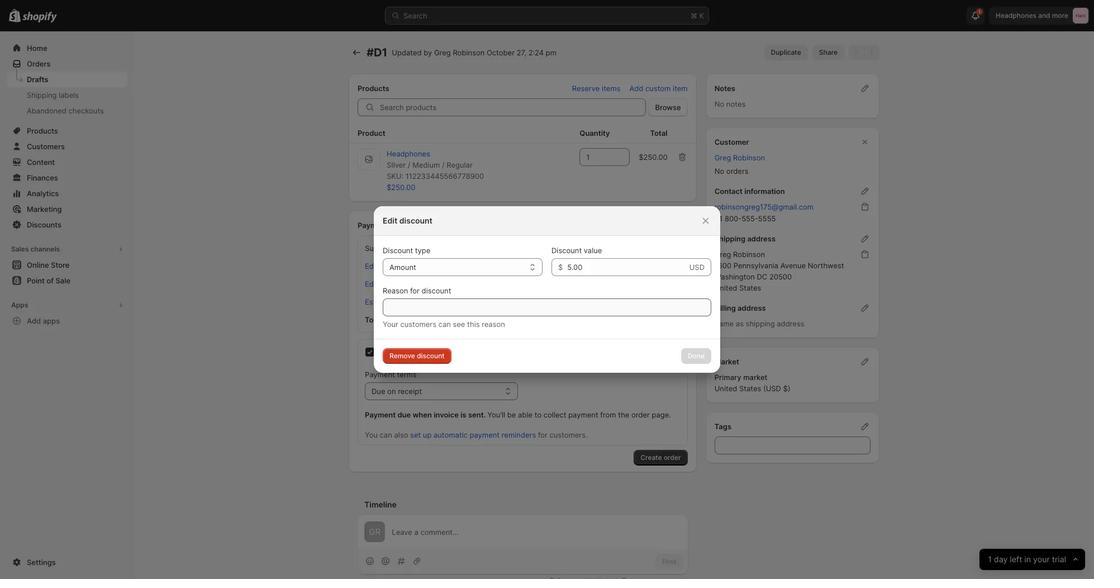 Task type: locate. For each thing, give the bounding box(es) containing it.
settings link
[[7, 555, 127, 570]]

customer
[[715, 138, 750, 147]]

1 vertical spatial edit
[[365, 262, 378, 271]]

1 vertical spatial shipping
[[715, 234, 746, 243]]

1 vertical spatial robinson
[[734, 153, 766, 162]]

robinson inside greg robinson no orders
[[734, 153, 766, 162]]

edit for edit shipping or delivery button
[[365, 280, 378, 289]]

discount down discount type
[[380, 262, 410, 271]]

reminders
[[502, 431, 536, 440]]

1 vertical spatial payment
[[470, 431, 500, 440]]

edit discount up discount type
[[383, 216, 433, 225]]

1 horizontal spatial payment
[[569, 410, 599, 419]]

1 vertical spatial shipping
[[746, 319, 775, 328]]

0 vertical spatial for
[[410, 286, 420, 295]]

greg up 1600
[[715, 250, 732, 259]]

edit discount down subtotal
[[365, 262, 410, 271]]

greg right by
[[434, 48, 451, 57]]

due
[[412, 348, 425, 357], [398, 410, 411, 419]]

notes
[[727, 100, 746, 108]]

type
[[415, 246, 431, 255]]

0 horizontal spatial /
[[408, 160, 411, 169]]

1 vertical spatial $250.00
[[387, 183, 416, 192]]

1 states from the top
[[740, 284, 762, 292]]

0 horizontal spatial order
[[632, 410, 650, 419]]

greg inside the greg robinson 1600 pennsylvania avenue northwest washington dc 20500 united states
[[715, 250, 732, 259]]

shipping down "drafts"
[[27, 91, 57, 100]]

address up same as shipping address
[[738, 304, 767, 313]]

checkouts
[[69, 106, 104, 115]]

states
[[740, 284, 762, 292], [740, 384, 762, 393]]

page.
[[652, 410, 672, 419]]

0 vertical spatial shipping
[[380, 280, 410, 289]]

robinson up orders
[[734, 153, 766, 162]]

2 vertical spatial edit
[[365, 280, 378, 289]]

discount right the or
[[422, 286, 452, 295]]

0 vertical spatial robinson
[[453, 48, 485, 57]]

notes
[[715, 84, 736, 93]]

duplicate
[[771, 48, 802, 56]]

avenue
[[781, 261, 806, 270]]

$250.00 down the browse button
[[639, 153, 668, 162]]

add inside "add custom item" button
[[630, 84, 644, 93]]

labels
[[59, 91, 79, 100]]

1 horizontal spatial shipping
[[746, 319, 775, 328]]

greg down the customer
[[715, 153, 732, 162]]

is
[[461, 410, 467, 419]]

address down 5555
[[748, 234, 776, 243]]

0 horizontal spatial discount
[[383, 246, 413, 255]]

billing
[[715, 304, 736, 313]]

payment left from
[[569, 410, 599, 419]]

$250.00 inside button
[[387, 183, 416, 192]]

shipping down 800-
[[715, 234, 746, 243]]

states down market
[[740, 384, 762, 393]]

sales
[[11, 245, 29, 253]]

$)
[[784, 384, 791, 393]]

states inside the greg robinson 1600 pennsylvania avenue northwest washington dc 20500 united states
[[740, 284, 762, 292]]

shipping inside button
[[380, 280, 410, 289]]

browse button
[[649, 98, 688, 116]]

discount for amount
[[383, 246, 413, 255]]

edit down subtotal
[[365, 262, 378, 271]]

apps
[[43, 317, 60, 325]]

avatar with initials g r image
[[365, 522, 385, 543]]

1 horizontal spatial total
[[651, 129, 668, 138]]

edit discount button
[[358, 258, 417, 274]]

0 vertical spatial shipping
[[27, 91, 57, 100]]

shipping for shipping labels
[[27, 91, 57, 100]]

robinson for greg robinson no orders
[[734, 153, 766, 162]]

0 horizontal spatial for
[[410, 286, 420, 295]]

$250.00 down the sku:
[[387, 183, 416, 192]]

due left later
[[412, 348, 425, 357]]

states down dc
[[740, 284, 762, 292]]

1 horizontal spatial add
[[630, 84, 644, 93]]

united inside primary market united states (usd $)
[[715, 384, 738, 393]]

states inside primary market united states (usd $)
[[740, 384, 762, 393]]

0 vertical spatial payment
[[569, 410, 599, 419]]

you can also set up automatic payment reminders for customers.
[[365, 431, 588, 440]]

0 horizontal spatial total
[[365, 315, 383, 324]]

1 vertical spatial total
[[365, 315, 383, 324]]

(usd
[[764, 384, 782, 393]]

item
[[673, 84, 688, 93]]

edit discount
[[383, 216, 433, 225], [365, 262, 410, 271]]

0 vertical spatial add
[[630, 84, 644, 93]]

home link
[[7, 40, 127, 56]]

add custom item
[[630, 84, 688, 93]]

same as shipping address
[[715, 319, 805, 328]]

medium
[[413, 160, 440, 169]]

1 vertical spatial no
[[715, 167, 725, 176]]

quantity
[[580, 129, 610, 138]]

orders
[[727, 167, 749, 176]]

0 vertical spatial address
[[748, 234, 776, 243]]

or
[[412, 280, 419, 289]]

robinson
[[453, 48, 485, 57], [734, 153, 766, 162], [734, 250, 766, 259]]

not calculated
[[465, 297, 515, 306]]

shipping labels
[[27, 91, 79, 100]]

add left apps
[[27, 317, 41, 325]]

1 horizontal spatial /
[[442, 160, 445, 169]]

greg robinson link
[[715, 153, 766, 162]]

address for shipping address
[[748, 234, 776, 243]]

1 vertical spatial order
[[664, 454, 681, 462]]

1 vertical spatial address
[[738, 304, 767, 313]]

total left your
[[365, 315, 383, 324]]

⌘ k
[[691, 11, 705, 20]]

united inside the greg robinson 1600 pennsylvania avenue northwest washington dc 20500 united states
[[715, 284, 738, 292]]

0 vertical spatial can
[[439, 320, 451, 329]]

shopify image
[[22, 12, 57, 23]]

robinson up "pennsylvania"
[[734, 250, 766, 259]]

no left orders
[[715, 167, 725, 176]]

regular
[[447, 160, 473, 169]]

payment up payment terms
[[380, 348, 410, 357]]

for right reason
[[410, 286, 420, 295]]

1 united from the top
[[715, 284, 738, 292]]

1 vertical spatial edit discount
[[365, 262, 410, 271]]

1 horizontal spatial due
[[412, 348, 425, 357]]

edit for edit discount button
[[365, 262, 378, 271]]

when
[[413, 410, 432, 419]]

greg inside greg robinson no orders
[[715, 153, 732, 162]]

total down the browse button
[[651, 129, 668, 138]]

2 vertical spatial address
[[777, 319, 805, 328]]

order
[[632, 410, 650, 419], [664, 454, 681, 462]]

0 vertical spatial total
[[651, 129, 668, 138]]

1 vertical spatial for
[[538, 431, 548, 440]]

this
[[468, 320, 480, 329]]

0 vertical spatial $250.00
[[639, 153, 668, 162]]

robinson left october
[[453, 48, 485, 57]]

edit discount inside "dialog"
[[383, 216, 433, 225]]

due left when
[[398, 410, 411, 419]]

2 discount from the left
[[552, 246, 582, 255]]

greg robinson 1600 pennsylvania avenue northwest washington dc 20500 united states
[[715, 250, 845, 292]]

add for add custom item
[[630, 84, 644, 93]]

discount for $
[[552, 246, 582, 255]]

discount type
[[383, 246, 431, 255]]

/ down headphones
[[408, 160, 411, 169]]

no left 'notes'
[[715, 100, 725, 108]]

1 vertical spatial united
[[715, 384, 738, 393]]

1 vertical spatial can
[[380, 431, 392, 440]]

0 vertical spatial edit discount
[[383, 216, 433, 225]]

shipping right the as
[[746, 319, 775, 328]]

$0.00
[[661, 297, 681, 306]]

1 horizontal spatial can
[[439, 320, 451, 329]]

you'll
[[488, 410, 506, 419]]

0 horizontal spatial $250.00
[[387, 183, 416, 192]]

0 vertical spatial states
[[740, 284, 762, 292]]

+1
[[715, 214, 723, 223]]

add inside add apps button
[[27, 317, 41, 325]]

/ up 112233445566778900
[[442, 160, 445, 169]]

for down the to
[[538, 431, 548, 440]]

payment up subtotal
[[358, 221, 389, 230]]

2 / from the left
[[442, 160, 445, 169]]

amount
[[390, 263, 416, 272]]

custom
[[646, 84, 671, 93]]

can left see
[[439, 320, 451, 329]]

reserve items
[[572, 84, 621, 93]]

united down primary
[[715, 384, 738, 393]]

payment up "due"
[[365, 370, 395, 379]]

edit up subtotal
[[383, 216, 398, 225]]

add left custom
[[630, 84, 644, 93]]

greg for greg robinson 1600 pennsylvania avenue northwest washington dc 20500 united states
[[715, 250, 732, 259]]

billing address
[[715, 304, 767, 313]]

discount
[[383, 246, 413, 255], [552, 246, 582, 255]]

up
[[423, 431, 432, 440]]

discount up amount
[[383, 246, 413, 255]]

washington
[[715, 272, 755, 281]]

0 horizontal spatial shipping
[[380, 280, 410, 289]]

+1 800-555-5555
[[715, 214, 776, 223]]

address down 20500
[[777, 319, 805, 328]]

1 vertical spatial due
[[398, 410, 411, 419]]

2 no from the top
[[715, 167, 725, 176]]

1 horizontal spatial discount
[[552, 246, 582, 255]]

greg robinson no orders
[[715, 153, 766, 176]]

1 vertical spatial greg
[[715, 153, 732, 162]]

payment
[[358, 221, 389, 230], [380, 348, 410, 357], [365, 370, 395, 379], [365, 410, 396, 419]]

settings
[[27, 558, 56, 567]]

0 vertical spatial edit
[[383, 216, 398, 225]]

shipping
[[380, 280, 410, 289], [746, 319, 775, 328]]

⌘
[[691, 11, 698, 20]]

for
[[410, 286, 420, 295], [538, 431, 548, 440]]

0 vertical spatial no
[[715, 100, 725, 108]]

collect
[[544, 410, 567, 419]]

invoice
[[434, 410, 459, 419]]

payment down sent.
[[470, 431, 500, 440]]

order right the
[[632, 410, 650, 419]]

remove discount button
[[383, 348, 452, 364]]

2 vertical spatial robinson
[[734, 250, 766, 259]]

united
[[715, 284, 738, 292], [715, 384, 738, 393]]

1 horizontal spatial shipping
[[715, 234, 746, 243]]

home
[[27, 44, 47, 53]]

discount up $
[[552, 246, 582, 255]]

discount up type
[[400, 216, 433, 225]]

no notes
[[715, 100, 746, 108]]

add custom item button
[[623, 81, 695, 96]]

shipping down amount
[[380, 280, 410, 289]]

0 horizontal spatial shipping
[[27, 91, 57, 100]]

payment up the you
[[365, 410, 396, 419]]

contact
[[715, 187, 743, 196]]

usd
[[690, 263, 705, 272]]

total
[[651, 129, 668, 138], [365, 315, 383, 324]]

edit down edit discount button
[[365, 280, 378, 289]]

drafts
[[27, 75, 48, 84]]

united down "washington"
[[715, 284, 738, 292]]

0 horizontal spatial add
[[27, 317, 41, 325]]

2 vertical spatial greg
[[715, 250, 732, 259]]

0 vertical spatial due
[[412, 348, 425, 357]]

can right the you
[[380, 431, 392, 440]]

customers.
[[550, 431, 588, 440]]

headphones link
[[387, 149, 431, 158]]

2 states from the top
[[740, 384, 762, 393]]

2 united from the top
[[715, 384, 738, 393]]

robinson inside the greg robinson 1600 pennsylvania avenue northwest washington dc 20500 united states
[[734, 250, 766, 259]]

no
[[715, 100, 725, 108], [715, 167, 725, 176]]

Reason for discount text field
[[383, 299, 712, 317]]

1 vertical spatial states
[[740, 384, 762, 393]]

0 horizontal spatial due
[[398, 410, 411, 419]]

create order button
[[634, 450, 688, 466]]

$
[[559, 263, 563, 272]]

0 vertical spatial greg
[[434, 48, 451, 57]]

1 discount from the left
[[383, 246, 413, 255]]

1 horizontal spatial order
[[664, 454, 681, 462]]

order right create
[[664, 454, 681, 462]]

1 vertical spatial add
[[27, 317, 41, 325]]

0 vertical spatial united
[[715, 284, 738, 292]]

discounts link
[[7, 217, 127, 233]]



Task type: describe. For each thing, give the bounding box(es) containing it.
orders
[[27, 59, 51, 68]]

due on receipt
[[372, 387, 422, 396]]

address for billing address
[[738, 304, 767, 313]]

contact information
[[715, 187, 785, 196]]

greg inside #d1 updated by greg robinson october 27 , 2:24 pm
[[434, 48, 451, 57]]

your customers can see this reason
[[383, 320, 505, 329]]

payment due later
[[380, 348, 442, 357]]

abandoned
[[27, 106, 66, 115]]

products
[[358, 84, 390, 93]]

later
[[427, 348, 442, 357]]

reason
[[482, 320, 505, 329]]

timeline
[[365, 500, 397, 509]]

pennsylvania
[[734, 261, 779, 270]]

channels
[[30, 245, 60, 253]]

Leave a comment... text field
[[392, 527, 681, 538]]

$251.90
[[652, 315, 681, 324]]

#d1 updated by greg robinson october 27 , 2:24 pm
[[367, 46, 557, 59]]

you
[[365, 431, 378, 440]]

pm
[[546, 48, 557, 57]]

primary
[[715, 373, 742, 382]]

apps
[[11, 301, 28, 309]]

market
[[744, 373, 768, 382]]

27
[[517, 48, 525, 57]]

0 horizontal spatial payment
[[470, 431, 500, 440]]

subtotal
[[365, 244, 394, 253]]

add apps
[[27, 317, 60, 325]]

set
[[411, 431, 421, 440]]

no inside greg robinson no orders
[[715, 167, 725, 176]]

robinson inside #d1 updated by greg robinson october 27 , 2:24 pm
[[453, 48, 485, 57]]

1 horizontal spatial $250.00
[[639, 153, 668, 162]]

robinson for greg robinson 1600 pennsylvania avenue northwest washington dc 20500 united states
[[734, 250, 766, 259]]

reason for discount
[[383, 286, 452, 295]]

1 no from the top
[[715, 100, 725, 108]]

delivery
[[421, 280, 448, 289]]

product
[[358, 129, 386, 138]]

payment for payment due when invoice is sent. you'll be able to collect payment from the order page.
[[365, 410, 396, 419]]

see
[[453, 320, 465, 329]]

0 vertical spatial order
[[632, 410, 650, 419]]

add apps button
[[7, 313, 127, 329]]

add for add apps
[[27, 317, 41, 325]]

2:24
[[529, 48, 544, 57]]

$250.00 button
[[380, 180, 422, 195]]

payment due when invoice is sent. you'll be able to collect payment from the order page.
[[365, 410, 672, 419]]

discount right "remove"
[[417, 352, 445, 360]]

edit shipping or delivery
[[365, 280, 448, 289]]

due
[[372, 387, 386, 396]]

can inside edit discount "dialog"
[[439, 320, 451, 329]]

remove
[[390, 352, 415, 360]]

0 horizontal spatial can
[[380, 431, 392, 440]]

calculated
[[480, 297, 515, 306]]

order inside button
[[664, 454, 681, 462]]

by
[[424, 48, 432, 57]]

your
[[383, 320, 399, 329]]

112233445566778900
[[406, 172, 484, 181]]

greg for greg robinson no orders
[[715, 153, 732, 162]]

discount value
[[552, 246, 602, 255]]

Discount value text field
[[568, 258, 688, 276]]

payment for payment due later
[[380, 348, 410, 357]]

edit discount inside button
[[365, 262, 410, 271]]

customers
[[401, 320, 437, 329]]

5555
[[759, 214, 776, 223]]

abandoned checkouts
[[27, 106, 104, 115]]

also
[[394, 431, 408, 440]]

orders link
[[7, 56, 127, 72]]

payment for payment terms
[[365, 370, 395, 379]]

updated
[[392, 48, 422, 57]]

remove discount
[[390, 352, 445, 360]]

the
[[619, 410, 630, 419]]

sales channels
[[11, 245, 60, 253]]

as
[[736, 319, 744, 328]]

reserve items button
[[566, 81, 628, 96]]

shipping labels link
[[7, 87, 127, 103]]

abandoned checkouts link
[[7, 103, 127, 119]]

edit discount dialog
[[0, 206, 1095, 373]]

20500
[[770, 272, 792, 281]]

create
[[641, 454, 662, 462]]

payment for payment
[[358, 221, 389, 230]]

duplicate button
[[765, 45, 808, 60]]

share
[[820, 48, 838, 56]]

due for when
[[398, 410, 411, 419]]

for inside edit discount "dialog"
[[410, 286, 420, 295]]

able
[[518, 410, 533, 419]]

not
[[465, 297, 478, 306]]

1 horizontal spatial for
[[538, 431, 548, 440]]

sku:
[[387, 172, 404, 181]]

edit inside "dialog"
[[383, 216, 398, 225]]

555-
[[742, 214, 759, 223]]

1 / from the left
[[408, 160, 411, 169]]

due for later
[[412, 348, 425, 357]]

set up automatic payment reminders link
[[411, 431, 536, 440]]

edit shipping or delivery button
[[358, 276, 455, 292]]

shipping for shipping address
[[715, 234, 746, 243]]

browse
[[656, 103, 681, 112]]

headphones
[[387, 149, 431, 158]]

payment terms
[[365, 370, 417, 379]]

october
[[487, 48, 515, 57]]

robinsongreg175@gmail.com
[[715, 202, 814, 211]]



Task type: vqa. For each thing, say whether or not it's contained in the screenshot.
the bottommost Edit discount
yes



